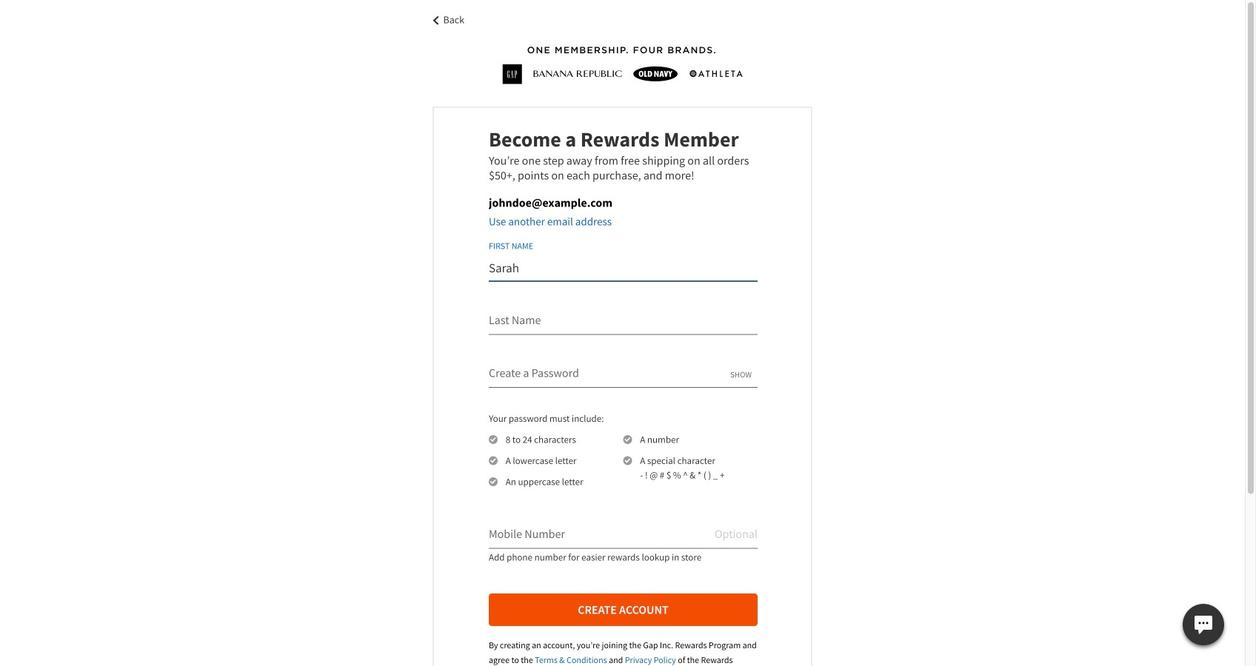 Task type: vqa. For each thing, say whether or not it's contained in the screenshot.
text box
yes



Task type: describe. For each thing, give the bounding box(es) containing it.
loyaltylogo image
[[490, 34, 755, 96]]

back button image
[[433, 16, 439, 25]]



Task type: locate. For each thing, give the bounding box(es) containing it.
None password field
[[489, 361, 758, 388]]

None text field
[[489, 309, 758, 335], [489, 522, 758, 549], [489, 309, 758, 335], [489, 522, 758, 549]]

None text field
[[489, 256, 758, 282]]

None email field
[[489, 187, 758, 214]]



